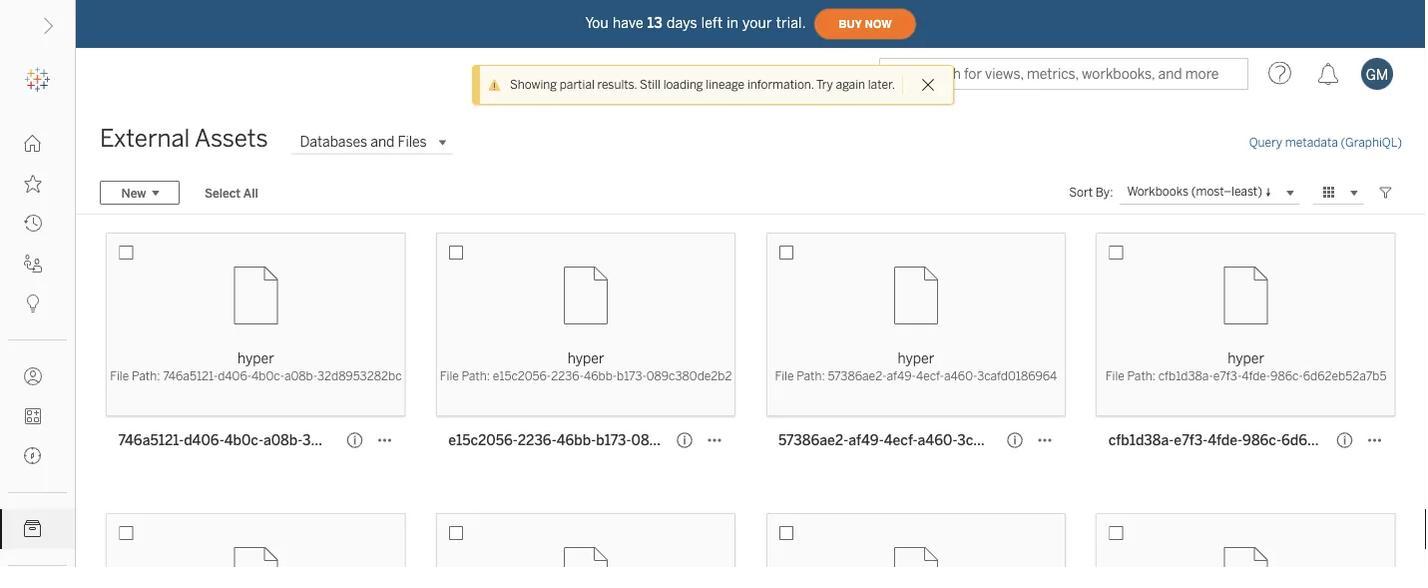 Task type: vqa. For each thing, say whether or not it's contained in the screenshot.


Task type: locate. For each thing, give the bounding box(es) containing it.
0 vertical spatial a460-
[[944, 369, 977, 383]]

1 hyper from the left
[[238, 350, 274, 366]]

days
[[667, 15, 698, 31]]

path: inside hyper file path: cfb1d38a-e7f3-4fde-986c-6d62eb52a7b5
[[1128, 369, 1156, 383]]

3cafd0186964
[[977, 369, 1057, 383], [958, 432, 1054, 448]]

4fde- up cfb1d38a-e7f3-4fde-986c-6d62eb52a7b5
[[1242, 369, 1271, 383]]

showing
[[510, 77, 557, 92]]

0 vertical spatial 089c380de2b2
[[647, 369, 732, 383]]

0 vertical spatial 32d8953282bc
[[317, 369, 402, 383]]

file inside the hyper file path: 746a5121-d406-4b0c-a08b-32d8953282bc
[[110, 369, 129, 383]]

2 file from the left
[[440, 369, 459, 383]]

a460-
[[944, 369, 977, 383], [918, 432, 958, 448]]

file inside hyper file path: cfb1d38a-e7f3-4fde-986c-6d62eb52a7b5
[[1106, 369, 1125, 383]]

hyper file path: 746a5121-d406-4b0c-a08b-32d8953282bc
[[110, 350, 402, 383]]

hyper inside hyper file path: e15c2056-2236-46bb-b173-089c380de2b2
[[568, 350, 604, 366]]

file for 746a5121-
[[110, 369, 129, 383]]

(most–least)
[[1192, 184, 1263, 199]]

file inside hyper file path: e15c2056-2236-46bb-b173-089c380de2b2
[[440, 369, 459, 383]]

4b0c- up 746a5121-d406-4b0c-a08b-32d8953282bc
[[252, 369, 284, 383]]

2 hyper from the left
[[568, 350, 604, 366]]

0 vertical spatial d406-
[[218, 369, 252, 383]]

746a5121-d406-4b0c-a08b-32d8953282bc
[[118, 432, 403, 448]]

hyper up cfb1d38a-e7f3-4fde-986c-6d62eb52a7b5
[[1228, 350, 1265, 366]]

0 vertical spatial cfb1d38a-
[[1159, 369, 1214, 383]]

a08b- down the hyper file path: 746a5121-d406-4b0c-a08b-32d8953282bc
[[263, 432, 303, 448]]

986c- inside hyper file path: cfb1d38a-e7f3-4fde-986c-6d62eb52a7b5
[[1271, 369, 1303, 383]]

still
[[640, 77, 661, 92]]

4 file from the left
[[1106, 369, 1125, 383]]

path:
[[132, 369, 160, 383], [462, 369, 490, 383], [797, 369, 825, 383], [1128, 369, 1156, 383]]

path: inside the hyper file path: 57386ae2-af49-4ecf-a460-3cafd0186964
[[797, 369, 825, 383]]

e7f3- inside hyper file path: cfb1d38a-e7f3-4fde-986c-6d62eb52a7b5
[[1214, 369, 1242, 383]]

2236- down hyper file path: e15c2056-2236-46bb-b173-089c380de2b2
[[518, 432, 557, 448]]

select all button
[[192, 181, 271, 205]]

57386ae2-af49-4ecf-a460-3cafd0186964
[[779, 432, 1054, 448]]

e15c2056-
[[493, 369, 551, 383], [448, 432, 518, 448]]

0 vertical spatial 4b0c-
[[252, 369, 284, 383]]

hyper up e15c2056-2236-46bb-b173-089c380de2b2
[[568, 350, 604, 366]]

4b0c- down the hyper file path: 746a5121-d406-4b0c-a08b-32d8953282bc
[[224, 432, 263, 448]]

1 vertical spatial e7f3-
[[1174, 432, 1208, 448]]

a08b- up 746a5121-d406-4b0c-a08b-32d8953282bc
[[284, 369, 317, 383]]

hyper inside the hyper file path: 57386ae2-af49-4ecf-a460-3cafd0186964
[[898, 350, 935, 366]]

a460- down the hyper file path: 57386ae2-af49-4ecf-a460-3cafd0186964 on the right bottom
[[918, 432, 958, 448]]

hyper file path: cfb1d38a-e7f3-4fde-986c-6d62eb52a7b5
[[1106, 350, 1387, 383]]

2236- up e15c2056-2236-46bb-b173-089c380de2b2
[[551, 369, 584, 383]]

1 horizontal spatial af49-
[[887, 369, 916, 383]]

file
[[110, 369, 129, 383], [440, 369, 459, 383], [775, 369, 794, 383], [1106, 369, 1125, 383]]

cfb1d38a-e7f3-4fde-986c-6d62eb52a7b5
[[1109, 432, 1381, 448]]

file inside the hyper file path: 57386ae2-af49-4ecf-a460-3cafd0186964
[[775, 369, 794, 383]]

hyper
[[238, 350, 274, 366], [568, 350, 604, 366], [898, 350, 935, 366], [1228, 350, 1265, 366]]

2236-
[[551, 369, 584, 383], [518, 432, 557, 448]]

2 path: from the left
[[462, 369, 490, 383]]

0 vertical spatial 4fde-
[[1242, 369, 1271, 383]]

hyper for a460-
[[898, 350, 935, 366]]

0 vertical spatial 46bb-
[[584, 369, 617, 383]]

32d8953282bc
[[317, 369, 402, 383], [303, 432, 403, 448]]

1 vertical spatial e15c2056-
[[448, 432, 518, 448]]

0 vertical spatial 6d62eb52a7b5
[[1303, 369, 1387, 383]]

1 vertical spatial 3cafd0186964
[[958, 432, 1054, 448]]

sort
[[1069, 185, 1093, 200]]

Search for views, metrics, workbooks, and more text field
[[879, 58, 1249, 90]]

1 path: from the left
[[132, 369, 160, 383]]

986c- up cfb1d38a-e7f3-4fde-986c-6d62eb52a7b5
[[1271, 369, 1303, 383]]

cfb1d38a-
[[1159, 369, 1214, 383], [1109, 432, 1174, 448]]

in
[[727, 15, 739, 31]]

e7f3- down hyper file path: cfb1d38a-e7f3-4fde-986c-6d62eb52a7b5
[[1174, 432, 1208, 448]]

46bb- down hyper file path: e15c2056-2236-46bb-b173-089c380de2b2
[[557, 432, 596, 448]]

0 vertical spatial 986c-
[[1271, 369, 1303, 383]]

0 vertical spatial af49-
[[887, 369, 916, 383]]

3 file from the left
[[775, 369, 794, 383]]

af49- down the hyper file path: 57386ae2-af49-4ecf-a460-3cafd0186964 on the right bottom
[[849, 432, 884, 448]]

4 hyper from the left
[[1228, 350, 1265, 366]]

d406- up 746a5121-d406-4b0c-a08b-32d8953282bc
[[218, 369, 252, 383]]

0 vertical spatial 4ecf-
[[916, 369, 944, 383]]

buy
[[839, 18, 862, 30]]

13
[[648, 15, 663, 31]]

hyper for b173-
[[568, 350, 604, 366]]

0 vertical spatial 3cafd0186964
[[977, 369, 1057, 383]]

path: inside hyper file path: e15c2056-2236-46bb-b173-089c380de2b2
[[462, 369, 490, 383]]

986c-
[[1271, 369, 1303, 383], [1243, 432, 1282, 448]]

0 vertical spatial b173-
[[617, 369, 647, 383]]

0 vertical spatial 746a5121-
[[163, 369, 218, 383]]

4b0c-
[[252, 369, 284, 383], [224, 432, 263, 448]]

later.
[[868, 77, 895, 92]]

1 vertical spatial d406-
[[184, 432, 224, 448]]

a08b-
[[284, 369, 317, 383], [263, 432, 303, 448]]

b173- up e15c2056-2236-46bb-b173-089c380de2b2
[[617, 369, 647, 383]]

a460- up 57386ae2-af49-4ecf-a460-3cafd0186964
[[944, 369, 977, 383]]

0 vertical spatial e7f3-
[[1214, 369, 1242, 383]]

information.
[[748, 77, 814, 92]]

left
[[702, 15, 723, 31]]

4ecf-
[[916, 369, 944, 383], [884, 432, 918, 448]]

0 vertical spatial 57386ae2-
[[828, 369, 887, 383]]

hyper up 746a5121-d406-4b0c-a08b-32d8953282bc
[[238, 350, 274, 366]]

navigation panel element
[[0, 60, 75, 567]]

all
[[243, 185, 258, 200]]

4fde-
[[1242, 369, 1271, 383], [1208, 432, 1243, 448]]

path: inside the hyper file path: 746a5121-d406-4b0c-a08b-32d8953282bc
[[132, 369, 160, 383]]

new button
[[100, 181, 180, 205]]

d406- down the hyper file path: 746a5121-d406-4b0c-a08b-32d8953282bc
[[184, 432, 224, 448]]

e7f3-
[[1214, 369, 1242, 383], [1174, 432, 1208, 448]]

57386ae2-
[[828, 369, 887, 383], [779, 432, 849, 448]]

1 vertical spatial 46bb-
[[557, 432, 596, 448]]

recommendations image
[[24, 294, 42, 312]]

089c380de2b2
[[647, 369, 732, 383], [631, 432, 733, 448]]

46bb- up e15c2056-2236-46bb-b173-089c380de2b2
[[584, 369, 617, 383]]

(graphiql)
[[1341, 135, 1403, 150]]

favorites image
[[24, 175, 42, 193]]

0 vertical spatial e15c2056-
[[493, 369, 551, 383]]

results.
[[597, 77, 637, 92]]

you
[[585, 15, 609, 31]]

1 vertical spatial a08b-
[[263, 432, 303, 448]]

b173- down hyper file path: e15c2056-2236-46bb-b173-089c380de2b2
[[596, 432, 631, 448]]

1 file from the left
[[110, 369, 129, 383]]

6d62eb52a7b5
[[1303, 369, 1387, 383], [1282, 432, 1381, 448]]

2236- inside hyper file path: e15c2056-2236-46bb-b173-089c380de2b2
[[551, 369, 584, 383]]

3 path: from the left
[[797, 369, 825, 383]]

path: for cfb1d38a-
[[1128, 369, 1156, 383]]

46bb-
[[584, 369, 617, 383], [557, 432, 596, 448]]

hyper inside the hyper file path: 746a5121-d406-4b0c-a08b-32d8953282bc
[[238, 350, 274, 366]]

try
[[817, 77, 833, 92]]

af49- up 57386ae2-af49-4ecf-a460-3cafd0186964
[[887, 369, 916, 383]]

986c- down hyper file path: cfb1d38a-e7f3-4fde-986c-6d62eb52a7b5
[[1243, 432, 1282, 448]]

b173-
[[617, 369, 647, 383], [596, 432, 631, 448]]

af49- inside the hyper file path: 57386ae2-af49-4ecf-a460-3cafd0186964
[[887, 369, 916, 383]]

4fde- down hyper file path: cfb1d38a-e7f3-4fde-986c-6d62eb52a7b5
[[1208, 432, 1243, 448]]

e15c2056- inside hyper file path: e15c2056-2236-46bb-b173-089c380de2b2
[[493, 369, 551, 383]]

e7f3- up cfb1d38a-e7f3-4fde-986c-6d62eb52a7b5
[[1214, 369, 1242, 383]]

4ecf- up 57386ae2-af49-4ecf-a460-3cafd0186964
[[916, 369, 944, 383]]

0 vertical spatial a08b-
[[284, 369, 317, 383]]

d406-
[[218, 369, 252, 383], [184, 432, 224, 448]]

hyper up 57386ae2-af49-4ecf-a460-3cafd0186964
[[898, 350, 935, 366]]

query metadata (graphiql)
[[1250, 135, 1403, 150]]

lineage
[[706, 77, 745, 92]]

partial
[[560, 77, 595, 92]]

4 path: from the left
[[1128, 369, 1156, 383]]

explore image
[[24, 447, 42, 465]]

hyper inside hyper file path: cfb1d38a-e7f3-4fde-986c-6d62eb52a7b5
[[1228, 350, 1265, 366]]

af49-
[[887, 369, 916, 383], [849, 432, 884, 448]]

path: for e15c2056-
[[462, 369, 490, 383]]

1 vertical spatial af49-
[[849, 432, 884, 448]]

746a5121- inside the hyper file path: 746a5121-d406-4b0c-a08b-32d8953282bc
[[163, 369, 218, 383]]

by:
[[1096, 185, 1113, 200]]

1 horizontal spatial e7f3-
[[1214, 369, 1242, 383]]

746a5121-
[[163, 369, 218, 383], [118, 432, 184, 448]]

recents image
[[24, 215, 42, 233]]

a08b- inside the hyper file path: 746a5121-d406-4b0c-a08b-32d8953282bc
[[284, 369, 317, 383]]

0 vertical spatial 2236-
[[551, 369, 584, 383]]

4ecf- down the hyper file path: 57386ae2-af49-4ecf-a460-3cafd0186964 on the right bottom
[[884, 432, 918, 448]]

3 hyper from the left
[[898, 350, 935, 366]]



Task type: describe. For each thing, give the bounding box(es) containing it.
buy now button
[[814, 8, 917, 40]]

57386ae2- inside the hyper file path: 57386ae2-af49-4ecf-a460-3cafd0186964
[[828, 369, 887, 383]]

your
[[743, 15, 772, 31]]

1 vertical spatial 4b0c-
[[224, 432, 263, 448]]

select
[[205, 185, 241, 200]]

32d8953282bc inside the hyper file path: 746a5121-d406-4b0c-a08b-32d8953282bc
[[317, 369, 402, 383]]

collections image
[[24, 407, 42, 425]]

1 vertical spatial 2236-
[[518, 432, 557, 448]]

1 vertical spatial 57386ae2-
[[779, 432, 849, 448]]

1 vertical spatial 986c-
[[1243, 432, 1282, 448]]

1 vertical spatial 32d8953282bc
[[303, 432, 403, 448]]

showing partial results. still loading lineage information. try again later. alert
[[510, 76, 895, 94]]

1 vertical spatial 089c380de2b2
[[631, 432, 733, 448]]

089c380de2b2 inside hyper file path: e15c2056-2236-46bb-b173-089c380de2b2
[[647, 369, 732, 383]]

grid view image
[[1321, 184, 1339, 202]]

file for cfb1d38a-
[[1106, 369, 1125, 383]]

workbooks (most–least)
[[1127, 184, 1263, 199]]

main navigation. press the up and down arrow keys to access links. element
[[0, 124, 75, 567]]

46bb- inside hyper file path: e15c2056-2236-46bb-b173-089c380de2b2
[[584, 369, 617, 383]]

buy now
[[839, 18, 892, 30]]

hyper for 986c-
[[1228, 350, 1265, 366]]

0 horizontal spatial e7f3-
[[1174, 432, 1208, 448]]

external assets image
[[24, 520, 42, 538]]

1 vertical spatial b173-
[[596, 432, 631, 448]]

6d62eb52a7b5 inside hyper file path: cfb1d38a-e7f3-4fde-986c-6d62eb52a7b5
[[1303, 369, 1387, 383]]

e15c2056-2236-46bb-b173-089c380de2b2
[[448, 432, 733, 448]]

again
[[836, 77, 865, 92]]

now
[[865, 18, 892, 30]]

new
[[121, 185, 146, 200]]

workbooks (most–least) button
[[1119, 181, 1301, 205]]

hyper for a08b-
[[238, 350, 274, 366]]

loading
[[663, 77, 703, 92]]

3cafd0186964 inside the hyper file path: 57386ae2-af49-4ecf-a460-3cafd0186964
[[977, 369, 1057, 383]]

showing partial results. still loading lineage information. try again later.
[[510, 77, 895, 92]]

you have 13 days left in your trial.
[[585, 15, 806, 31]]

workbooks
[[1127, 184, 1189, 199]]

shared with me image
[[24, 255, 42, 273]]

hyper file path: 57386ae2-af49-4ecf-a460-3cafd0186964
[[775, 350, 1057, 383]]

path: for 57386ae2-
[[797, 369, 825, 383]]

path: for 746a5121-
[[132, 369, 160, 383]]

4b0c- inside the hyper file path: 746a5121-d406-4b0c-a08b-32d8953282bc
[[252, 369, 284, 383]]

select all
[[205, 185, 258, 200]]

assets
[[195, 124, 268, 153]]

4ecf- inside the hyper file path: 57386ae2-af49-4ecf-a460-3cafd0186964
[[916, 369, 944, 383]]

1 vertical spatial a460-
[[918, 432, 958, 448]]

external assets
[[100, 124, 268, 153]]

file for 57386ae2-
[[775, 369, 794, 383]]

1 vertical spatial cfb1d38a-
[[1109, 432, 1174, 448]]

personal space image
[[24, 367, 42, 385]]

external
[[100, 124, 190, 153]]

trial.
[[776, 15, 806, 31]]

have
[[613, 15, 644, 31]]

1 vertical spatial 4fde-
[[1208, 432, 1243, 448]]

sort by:
[[1069, 185, 1113, 200]]

file for e15c2056-
[[440, 369, 459, 383]]

b173- inside hyper file path: e15c2056-2236-46bb-b173-089c380de2b2
[[617, 369, 647, 383]]

d406- inside the hyper file path: 746a5121-d406-4b0c-a08b-32d8953282bc
[[218, 369, 252, 383]]

hyper file path: e15c2056-2236-46bb-b173-089c380de2b2
[[440, 350, 732, 383]]

0 horizontal spatial af49-
[[849, 432, 884, 448]]

query
[[1250, 135, 1283, 150]]

a460- inside the hyper file path: 57386ae2-af49-4ecf-a460-3cafd0186964
[[944, 369, 977, 383]]

metadata
[[1286, 135, 1338, 150]]

1 vertical spatial 6d62eb52a7b5
[[1282, 432, 1381, 448]]

cfb1d38a- inside hyper file path: cfb1d38a-e7f3-4fde-986c-6d62eb52a7b5
[[1159, 369, 1214, 383]]

home image
[[24, 135, 42, 153]]

1 vertical spatial 4ecf-
[[884, 432, 918, 448]]

1 vertical spatial 746a5121-
[[118, 432, 184, 448]]

4fde- inside hyper file path: cfb1d38a-e7f3-4fde-986c-6d62eb52a7b5
[[1242, 369, 1271, 383]]

query metadata (graphiql) link
[[1250, 135, 1403, 150]]



